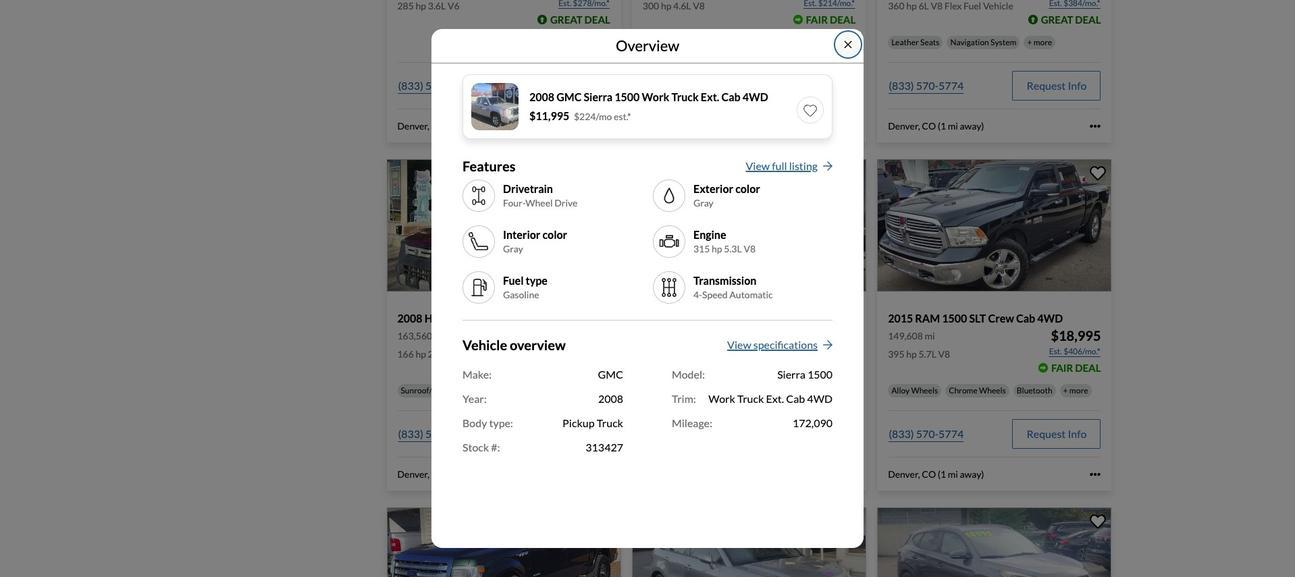 Task type: vqa. For each thing, say whether or not it's contained in the screenshot.
Good in Est. $169/mo.* GOOD DEAL
yes



Task type: locate. For each thing, give the bounding box(es) containing it.
2 leather from the left
[[892, 37, 919, 47]]

view inside "link"
[[727, 338, 751, 351]]

0 horizontal spatial seats
[[675, 37, 694, 47]]

est. $406/mo.* button
[[1049, 345, 1101, 358]]

chrome wheels down model:
[[646, 385, 703, 396]]

view for vehicle overview
[[727, 338, 751, 351]]

work inside new arrival 2008 gmc sierra 1500 work truck ext. cab 4wd
[[755, 312, 783, 325]]

good down est. $169/mo.* button
[[552, 362, 583, 374]]

2 great deal from the left
[[1041, 13, 1101, 25]]

hp right the 315
[[712, 243, 722, 255]]

lx
[[501, 312, 514, 325]]

color for interior color
[[543, 228, 567, 241]]

2 ellipsis h image from the left
[[1090, 121, 1101, 131]]

1 horizontal spatial seats
[[921, 37, 940, 47]]

+ more
[[1028, 37, 1052, 47], [1063, 385, 1088, 396]]

0 horizontal spatial great
[[550, 13, 583, 25]]

1 vertical spatial ext.
[[814, 312, 833, 325]]

5.3l
[[724, 243, 742, 255]]

co for ellipsis h image
[[922, 469, 936, 480]]

0 horizontal spatial color
[[543, 228, 567, 241]]

1 vertical spatial +
[[1063, 385, 1068, 396]]

gray down interior
[[503, 243, 523, 255]]

est. $169/mo.* good deal
[[552, 346, 610, 374]]

view left full
[[746, 159, 770, 172]]

0 horizontal spatial ellipsis h image
[[600, 121, 610, 131]]

1 horizontal spatial leather
[[892, 37, 919, 47]]

0 horizontal spatial work
[[642, 91, 670, 103]]

great deal
[[550, 13, 610, 25], [1041, 13, 1101, 25]]

more
[[1034, 37, 1052, 47], [1070, 385, 1088, 396]]

mi for 2nd ellipsis h icon
[[948, 120, 958, 131]]

color right interior
[[543, 228, 567, 241]]

0 vertical spatial work
[[642, 91, 670, 103]]

1 vertical spatial fair deal
[[1051, 362, 1101, 374]]

2008 inside "2008 gmc sierra 1500 work truck ext. cab 4wd $11,995 $224/mo est.*"
[[529, 91, 555, 103]]

work truck ext. cab 4wd
[[709, 392, 833, 405]]

truck down overview at the top
[[672, 91, 699, 103]]

1 vertical spatial view
[[727, 338, 751, 351]]

2.4l
[[428, 348, 446, 360]]

vehicle
[[463, 337, 507, 353]]

deal
[[585, 13, 610, 25], [830, 13, 856, 25], [1075, 13, 1101, 25], [585, 362, 610, 374], [830, 362, 856, 374], [1075, 362, 1101, 374]]

truck up specifications
[[785, 312, 812, 325]]

(833) 570-5774 button
[[397, 71, 474, 100], [888, 71, 965, 100], [397, 419, 474, 449], [643, 419, 719, 449], [888, 419, 965, 449]]

denver, for 2nd ellipsis h icon
[[888, 120, 920, 131]]

1 vertical spatial work
[[755, 312, 783, 325]]

chrome
[[646, 385, 675, 396], [949, 385, 978, 396]]

v8 right 5.7l
[[938, 348, 950, 360]]

est. for $18,995
[[1049, 346, 1062, 356]]

great
[[550, 13, 583, 25], [1041, 13, 1073, 25]]

automatic
[[730, 289, 773, 301]]

view for features
[[746, 159, 770, 172]]

(833) 570-5774
[[398, 79, 473, 92], [889, 79, 964, 92], [398, 427, 473, 440], [644, 427, 719, 440], [889, 427, 964, 440]]

chrome wheels
[[646, 385, 703, 396], [949, 385, 1006, 396]]

truck
[[672, 91, 699, 103], [785, 312, 812, 325], [738, 392, 764, 405], [597, 417, 623, 430]]

0 horizontal spatial leather
[[646, 37, 674, 47]]

ext.
[[701, 91, 720, 103], [814, 312, 833, 325], [766, 392, 784, 405]]

wheels right "alloy"
[[911, 385, 938, 396]]

away)
[[469, 120, 494, 131], [960, 120, 984, 131], [960, 469, 984, 480]]

2 vertical spatial work
[[709, 392, 735, 405]]

gmc down arrival
[[670, 312, 695, 325]]

sierra up $224/mo
[[584, 91, 613, 103]]

chrome wheels left bluetooth
[[949, 385, 1006, 396]]

new arrival 2008 gmc sierra 1500 work truck ext. cab 4wd
[[643, 297, 882, 325]]

1500 inside new arrival 2008 gmc sierra 1500 work truck ext. cab 4wd
[[728, 312, 753, 325]]

leather up "2008 gmc sierra 1500 work truck ext. cab 4wd $11,995 $224/mo est.*"
[[646, 37, 674, 47]]

4 wheels from the left
[[979, 385, 1006, 396]]

1 horizontal spatial great deal
[[1041, 13, 1101, 25]]

2 great from the left
[[1041, 13, 1073, 25]]

1 horizontal spatial fair deal
[[1051, 362, 1101, 374]]

2 wheels from the left
[[677, 385, 703, 396]]

est.
[[559, 346, 572, 356], [804, 346, 817, 356], [1049, 346, 1062, 356]]

1 chrome from the left
[[646, 385, 675, 396]]

1500 up "est.*"
[[615, 91, 640, 103]]

1 horizontal spatial leather seats
[[892, 37, 940, 47]]

+ right system
[[1028, 37, 1032, 47]]

mileage:
[[672, 417, 713, 430]]

4wd
[[743, 91, 768, 103], [856, 312, 882, 325], [1038, 312, 1063, 325], [807, 392, 833, 405]]

0 vertical spatial gray
[[694, 198, 714, 209]]

fair deal
[[806, 13, 856, 25], [1051, 362, 1101, 374]]

co for second ellipsis h icon from right
[[431, 120, 445, 131]]

deal inside the est. $169/mo.* good deal
[[585, 362, 610, 374]]

seats
[[675, 37, 694, 47], [921, 37, 940, 47]]

+ right bluetooth
[[1063, 385, 1068, 396]]

stock #:
[[463, 441, 500, 454]]

co for 2nd ellipsis h icon
[[922, 120, 936, 131]]

exterior
[[694, 182, 733, 195]]

arrow right image
[[823, 340, 833, 351]]

est. down the $18,995
[[1049, 346, 1062, 356]]

good down est. $256/mo.* button
[[797, 362, 828, 374]]

1 vertical spatial gmc
[[670, 312, 695, 325]]

color for exterior color
[[736, 182, 760, 195]]

ellipsis h image
[[1090, 469, 1101, 480]]

ellipsis h image
[[600, 121, 610, 131], [1090, 121, 1101, 131]]

gray down exterior
[[694, 198, 714, 209]]

view full listing link
[[746, 158, 833, 180]]

est. inside $18,995 est. $406/mo.*
[[1049, 346, 1062, 356]]

0 horizontal spatial ext.
[[701, 91, 720, 103]]

0 horizontal spatial +
[[1028, 37, 1032, 47]]

close modal overview image
[[843, 39, 854, 50]]

2 vertical spatial ext.
[[766, 392, 784, 405]]

2 horizontal spatial sierra
[[777, 368, 806, 381]]

truck up '313427'
[[597, 417, 623, 430]]

fair deal down est. $406/mo.* button
[[1051, 362, 1101, 374]]

$224/mo
[[574, 111, 612, 122]]

new
[[643, 297, 659, 307]]

0 horizontal spatial sierra
[[584, 91, 613, 103]]

2 vertical spatial gmc
[[598, 368, 623, 381]]

hp right 166
[[416, 348, 426, 360]]

fair deal up close modal overview icon
[[806, 13, 856, 25]]

cab inside new arrival 2008 gmc sierra 1500 work truck ext. cab 4wd
[[835, 312, 854, 325]]

gray inside exterior color gray
[[694, 198, 714, 209]]

hp for $18,995
[[906, 348, 917, 360]]

sierra inside new arrival 2008 gmc sierra 1500 work truck ext. cab 4wd
[[697, 312, 726, 325]]

1 vertical spatial gray
[[503, 243, 523, 255]]

2 horizontal spatial gmc
[[670, 312, 695, 325]]

2 horizontal spatial hp
[[906, 348, 917, 360]]

2008 right 2008 gmc sierra 1500 work truck ext. cab 4wd image
[[529, 91, 555, 103]]

1 horizontal spatial great
[[1041, 13, 1073, 25]]

0 vertical spatial v8
[[744, 243, 756, 255]]

$11,995 est. $256/mo.*
[[804, 327, 856, 356]]

1 est. from the left
[[559, 346, 572, 356]]

sierra inside "2008 gmc sierra 1500 work truck ext. cab 4wd $11,995 $224/mo est.*"
[[584, 91, 613, 103]]

1 horizontal spatial hp
[[712, 243, 722, 255]]

1 leather seats from the left
[[646, 37, 694, 47]]

0 vertical spatial fair
[[806, 13, 828, 25]]

mi for ellipsis h image
[[948, 469, 958, 480]]

gmc up $224/mo
[[557, 91, 582, 103]]

sierra down speed on the right bottom of the page
[[697, 312, 726, 325]]

+
[[1028, 37, 1032, 47], [1063, 385, 1068, 396]]

1 horizontal spatial chrome wheels
[[949, 385, 1006, 396]]

model:
[[672, 368, 705, 381]]

overview dialog
[[432, 29, 864, 549]]

drivetrain four-wheel drive
[[503, 182, 578, 209]]

2 est. from the left
[[804, 346, 817, 356]]

denver,
[[397, 120, 430, 131], [888, 120, 920, 131], [397, 469, 430, 480], [888, 469, 920, 480]]

body type:
[[463, 417, 513, 430]]

listing
[[789, 159, 818, 172]]

work right trim:
[[709, 392, 735, 405]]

1 horizontal spatial + more
[[1063, 385, 1088, 396]]

2008 up 'pickup truck'
[[598, 392, 623, 405]]

hp inside 163,560 mi 166 hp 2.4l i4
[[416, 348, 426, 360]]

1 ellipsis h image from the left
[[600, 121, 610, 131]]

make:
[[463, 368, 492, 381]]

1 horizontal spatial ext.
[[766, 392, 784, 405]]

2008 up 163,560
[[397, 312, 423, 325]]

1 horizontal spatial fair
[[1051, 362, 1073, 374]]

body
[[463, 417, 487, 430]]

2 seats from the left
[[921, 37, 940, 47]]

0 horizontal spatial est.
[[559, 346, 572, 356]]

mi inside 163,560 mi 166 hp 2.4l i4
[[434, 330, 444, 342]]

black 2015 ram 1500 slt crew cab 4wd pickup truck four-wheel drive 8-speed automatic image
[[877, 160, 1112, 291]]

denver, co (1 mi away) for ellipsis h image
[[888, 469, 984, 480]]

color inside interior color gray
[[543, 228, 567, 241]]

0 horizontal spatial leather seats
[[646, 37, 694, 47]]

gmc down $169/mo.*
[[598, 368, 623, 381]]

work inside "2008 gmc sierra 1500 work truck ext. cab 4wd $11,995 $224/mo est.*"
[[642, 91, 670, 103]]

type:
[[489, 417, 513, 430]]

149,608
[[888, 330, 923, 342]]

view full listing
[[746, 159, 818, 172]]

wheels down model:
[[677, 385, 703, 396]]

mi for second ellipsis h icon from right
[[457, 120, 468, 131]]

denver, co (1 mi away) for 2nd ellipsis h icon
[[888, 120, 984, 131]]

work down overview at the top
[[642, 91, 670, 103]]

0 vertical spatial $11,995
[[529, 110, 570, 122]]

0 vertical spatial view
[[746, 159, 770, 172]]

view down new arrival 2008 gmc sierra 1500 work truck ext. cab 4wd
[[727, 338, 751, 351]]

1 horizontal spatial ellipsis h image
[[1090, 121, 1101, 131]]

est. inside $11,995 est. $256/mo.*
[[804, 346, 817, 356]]

1500
[[615, 91, 640, 103], [728, 312, 753, 325], [942, 312, 967, 325], [808, 368, 833, 381]]

color inside exterior color gray
[[736, 182, 760, 195]]

cab inside "2008 gmc sierra 1500 work truck ext. cab 4wd $11,995 $224/mo est.*"
[[722, 91, 741, 103]]

chrome right alloy wheels
[[949, 385, 978, 396]]

mi
[[457, 120, 468, 131], [948, 120, 958, 131], [434, 330, 444, 342], [925, 330, 935, 342], [948, 469, 958, 480]]

1 vertical spatial v8
[[938, 348, 950, 360]]

gasoline
[[503, 289, 539, 301]]

4-
[[694, 289, 702, 301]]

(833)
[[398, 79, 423, 92], [889, 79, 914, 92], [398, 427, 423, 440], [644, 427, 669, 440], [889, 427, 914, 440]]

0 vertical spatial sierra
[[584, 91, 613, 103]]

v8
[[744, 243, 756, 255], [938, 348, 950, 360]]

est. left $169/mo.*
[[559, 346, 572, 356]]

denver, co
[[397, 469, 445, 480]]

fuel type gasoline
[[503, 274, 548, 301]]

$11,995
[[529, 110, 570, 122], [806, 327, 856, 344]]

0 horizontal spatial + more
[[1028, 37, 1052, 47]]

engine 315 hp 5.3l v8
[[694, 228, 756, 255]]

cab
[[722, 91, 741, 103], [835, 312, 854, 325], [1016, 312, 1036, 325], [786, 392, 805, 405]]

1 horizontal spatial good
[[797, 362, 828, 374]]

gray inside interior color gray
[[503, 243, 523, 255]]

work up view specifications
[[755, 312, 783, 325]]

0 horizontal spatial gmc
[[557, 91, 582, 103]]

0 vertical spatial + more
[[1028, 37, 1052, 47]]

$11,995 up est. $256/mo.* button
[[806, 327, 856, 344]]

$11,995 inside "2008 gmc sierra 1500 work truck ext. cab 4wd $11,995 $224/mo est.*"
[[529, 110, 570, 122]]

blue 2013 ford f-150 lariat supercrew 4wd pickup truck four-wheel drive 6-speed automatic image
[[387, 508, 621, 577]]

wheels right steel
[[498, 385, 525, 396]]

v8 right the 5.3l at the right top of page
[[744, 243, 756, 255]]

leather
[[646, 37, 674, 47], [892, 37, 919, 47]]

0 horizontal spatial more
[[1034, 37, 1052, 47]]

1 horizontal spatial gray
[[694, 198, 714, 209]]

0 horizontal spatial chrome wheels
[[646, 385, 703, 396]]

1 seats from the left
[[675, 37, 694, 47]]

0 horizontal spatial great deal
[[550, 13, 610, 25]]

570-
[[425, 79, 448, 92], [916, 79, 939, 92], [425, 427, 448, 440], [671, 427, 693, 440], [916, 427, 939, 440]]

gray for interior color
[[503, 243, 523, 255]]

1 horizontal spatial gmc
[[598, 368, 623, 381]]

1 horizontal spatial $11,995
[[806, 327, 856, 344]]

+ more right system
[[1028, 37, 1052, 47]]

0 horizontal spatial good
[[552, 362, 583, 374]]

1 vertical spatial color
[[543, 228, 567, 241]]

gray 2010 acura rdx sh-awd suv / crossover all-wheel drive 5-speed automatic image
[[632, 508, 867, 577]]

sunroof/moonroof
[[401, 385, 468, 396]]

1 horizontal spatial sierra
[[697, 312, 726, 325]]

1500 down automatic
[[728, 312, 753, 325]]

1 leather from the left
[[646, 37, 674, 47]]

0 horizontal spatial fair deal
[[806, 13, 856, 25]]

system
[[991, 37, 1017, 47]]

0 vertical spatial color
[[736, 182, 760, 195]]

0 horizontal spatial $11,995
[[529, 110, 570, 122]]

0 horizontal spatial fair
[[806, 13, 828, 25]]

hp inside 149,608 mi 395 hp 5.7l v8
[[906, 348, 917, 360]]

$11,995 left $224/mo
[[529, 110, 570, 122]]

0 horizontal spatial v8
[[744, 243, 756, 255]]

hp for est.
[[416, 348, 426, 360]]

engine image
[[658, 231, 680, 253]]

3 est. from the left
[[1049, 346, 1062, 356]]

2 horizontal spatial est.
[[1049, 346, 1062, 356]]

leather right close modal overview icon
[[892, 37, 919, 47]]

interior
[[503, 228, 541, 241]]

2 chrome from the left
[[949, 385, 978, 396]]

color right exterior
[[736, 182, 760, 195]]

(1
[[447, 120, 456, 131], [938, 120, 946, 131], [938, 469, 946, 480]]

1 vertical spatial + more
[[1063, 385, 1088, 396]]

1 horizontal spatial est.
[[804, 346, 817, 356]]

wheels left bluetooth
[[979, 385, 1006, 396]]

2008 down new
[[643, 312, 668, 325]]

5774
[[448, 79, 473, 92], [939, 79, 964, 92], [448, 427, 473, 440], [693, 427, 719, 440], [939, 427, 964, 440]]

166
[[397, 348, 414, 360]]

1 good from the left
[[552, 362, 583, 374]]

1 vertical spatial sierra
[[697, 312, 726, 325]]

1 horizontal spatial v8
[[938, 348, 950, 360]]

1 horizontal spatial color
[[736, 182, 760, 195]]

request
[[781, 79, 821, 92], [1027, 79, 1066, 92], [536, 427, 575, 440], [781, 427, 821, 440], [1027, 427, 1066, 440]]

1 great from the left
[[550, 13, 583, 25]]

1 vertical spatial $11,995
[[806, 327, 856, 344]]

2 leather seats from the left
[[892, 37, 940, 47]]

bluetooth
[[1017, 385, 1053, 396]]

1 horizontal spatial more
[[1070, 385, 1088, 396]]

exterior color image
[[658, 185, 680, 207]]

0 horizontal spatial hp
[[416, 348, 426, 360]]

info
[[823, 79, 842, 92], [1068, 79, 1087, 92], [577, 427, 596, 440], [823, 427, 842, 440], [1068, 427, 1087, 440]]

3 wheels from the left
[[911, 385, 938, 396]]

steel wheels
[[479, 385, 525, 396]]

2 horizontal spatial ext.
[[814, 312, 833, 325]]

2008
[[529, 91, 555, 103], [397, 312, 423, 325], [643, 312, 668, 325], [598, 392, 623, 405]]

interior color image
[[468, 231, 490, 253]]

ext. inside "2008 gmc sierra 1500 work truck ext. cab 4wd $11,995 $224/mo est.*"
[[701, 91, 720, 103]]

1 wheels from the left
[[498, 385, 525, 396]]

co
[[431, 120, 445, 131], [922, 120, 936, 131], [431, 469, 445, 480], [922, 469, 936, 480]]

0 vertical spatial ext.
[[701, 91, 720, 103]]

1 horizontal spatial chrome
[[949, 385, 978, 396]]

est. left arrow right icon
[[804, 346, 817, 356]]

0 vertical spatial fair deal
[[806, 13, 856, 25]]

chrome down model:
[[646, 385, 675, 396]]

+ more down est. $406/mo.* button
[[1063, 385, 1088, 396]]

element
[[459, 312, 499, 325]]

hp
[[712, 243, 722, 255], [416, 348, 426, 360], [906, 348, 917, 360]]

0 vertical spatial gmc
[[557, 91, 582, 103]]

2008 for 2008 honda element lx awd
[[397, 312, 423, 325]]

sierra down view specifications "link"
[[777, 368, 806, 381]]

2 horizontal spatial work
[[755, 312, 783, 325]]

more right system
[[1034, 37, 1052, 47]]

denver, co (1 mi away)
[[397, 120, 494, 131], [888, 120, 984, 131], [888, 469, 984, 480]]

hp right 395
[[906, 348, 917, 360]]

0 vertical spatial more
[[1034, 37, 1052, 47]]

slt
[[969, 312, 986, 325]]

more down est. $406/mo.* button
[[1070, 385, 1088, 396]]

0 horizontal spatial gray
[[503, 243, 523, 255]]

0 horizontal spatial chrome
[[646, 385, 675, 396]]

2 chrome wheels from the left
[[949, 385, 1006, 396]]

wheels
[[498, 385, 525, 396], [677, 385, 703, 396], [911, 385, 938, 396], [979, 385, 1006, 396]]



Task type: describe. For each thing, give the bounding box(es) containing it.
hp inside engine 315 hp 5.3l v8
[[712, 243, 722, 255]]

type
[[526, 274, 548, 287]]

2008 gmc sierra 1500 work truck ext. cab 4wd $11,995 $224/mo est.*
[[529, 91, 768, 122]]

drive
[[555, 198, 578, 209]]

seats for great
[[921, 37, 940, 47]]

2008 gmc sierra 1500 work truck ext. cab 4wd image
[[471, 83, 519, 130]]

2015
[[888, 312, 913, 325]]

1 vertical spatial more
[[1070, 385, 1088, 396]]

est.*
[[614, 111, 631, 122]]

view specifications
[[727, 338, 818, 351]]

truck down view specifications
[[738, 392, 764, 405]]

interior color gray
[[503, 228, 567, 255]]

$256/mo.*
[[818, 346, 855, 356]]

view specifications link
[[727, 337, 833, 359]]

arrow right image
[[823, 161, 833, 172]]

395
[[888, 348, 905, 360]]

1500 left slt at the bottom
[[942, 312, 967, 325]]

red 2008 honda element lx awd suv / crossover all-wheel drive 5-speed automatic image
[[387, 160, 621, 291]]

$169/mo.*
[[573, 346, 610, 356]]

drivetrain image
[[468, 185, 490, 207]]

1500 down est. $256/mo.* button
[[808, 368, 833, 381]]

transmission 4-speed automatic
[[694, 274, 773, 301]]

$406/mo.*
[[1064, 346, 1101, 356]]

ext. inside new arrival 2008 gmc sierra 1500 work truck ext. cab 4wd
[[814, 312, 833, 325]]

i4
[[448, 348, 456, 360]]

4wd inside new arrival 2008 gmc sierra 1500 work truck ext. cab 4wd
[[856, 312, 882, 325]]

good deal
[[797, 362, 856, 374]]

#:
[[491, 441, 500, 454]]

good inside the est. $169/mo.* good deal
[[552, 362, 583, 374]]

1500 inside "2008 gmc sierra 1500 work truck ext. cab 4wd $11,995 $224/mo est.*"
[[615, 91, 640, 103]]

truck inside "2008 gmc sierra 1500 work truck ext. cab 4wd $11,995 $224/mo est.*"
[[672, 91, 699, 103]]

leather seats for fair deal
[[646, 37, 694, 47]]

1 horizontal spatial +
[[1063, 385, 1068, 396]]

four-
[[503, 198, 526, 209]]

2008 honda element lx awd
[[397, 312, 543, 325]]

gmc inside new arrival 2008 gmc sierra 1500 work truck ext. cab 4wd
[[670, 312, 695, 325]]

trim:
[[672, 392, 696, 405]]

v8 inside engine 315 hp 5.3l v8
[[744, 243, 756, 255]]

172,090
[[793, 417, 833, 430]]

stock
[[463, 441, 489, 454]]

vehicle overview
[[463, 337, 566, 353]]

fuel type image
[[468, 277, 490, 299]]

great for second ellipsis h icon from right
[[550, 13, 583, 25]]

2008 inside new arrival 2008 gmc sierra 1500 work truck ext. cab 4wd
[[643, 312, 668, 325]]

2 vertical spatial sierra
[[777, 368, 806, 381]]

est. inside the est. $169/mo.* good deal
[[559, 346, 572, 356]]

transmission
[[694, 274, 757, 287]]

great for 2nd ellipsis h icon
[[1041, 13, 1073, 25]]

v8 inside 149,608 mi 395 hp 5.7l v8
[[938, 348, 950, 360]]

2008 for 2008 gmc sierra 1500 work truck ext. cab 4wd $11,995 $224/mo est.*
[[529, 91, 555, 103]]

sierra 1500
[[777, 368, 833, 381]]

denver, co (1 mi away) for second ellipsis h icon from right
[[397, 120, 494, 131]]

1 horizontal spatial work
[[709, 392, 735, 405]]

ram
[[915, 312, 940, 325]]

wheel
[[526, 198, 553, 209]]

163,560
[[397, 330, 432, 342]]

313427
[[586, 441, 623, 454]]

$18,995 est. $406/mo.*
[[1049, 327, 1101, 356]]

$18,995
[[1051, 327, 1101, 344]]

alloy wheels
[[892, 385, 938, 396]]

denver, for second ellipsis h icon from right
[[397, 120, 430, 131]]

2 good from the left
[[797, 362, 828, 374]]

163,560 mi 166 hp 2.4l i4
[[397, 330, 456, 360]]

navigation system
[[951, 37, 1017, 47]]

leather seats for great deal
[[892, 37, 940, 47]]

1 vertical spatial fair
[[1051, 362, 1073, 374]]

315
[[694, 243, 710, 255]]

speed
[[702, 289, 728, 301]]

pickup
[[563, 417, 595, 430]]

fuel
[[503, 274, 524, 287]]

1 great deal from the left
[[550, 13, 610, 25]]

overview
[[616, 36, 679, 55]]

features
[[463, 158, 516, 174]]

pickup truck
[[563, 417, 623, 430]]

drivetrain
[[503, 182, 553, 195]]

engine
[[694, 228, 726, 241]]

specifications
[[754, 338, 818, 351]]

denver, for ellipsis h image
[[888, 469, 920, 480]]

crew
[[988, 312, 1014, 325]]

est. $256/mo.* button
[[803, 345, 856, 358]]

gray 2008 gmc sierra 1500 work truck ext. cab 4wd pickup truck four-wheel drive 4-speed automatic image
[[632, 160, 867, 291]]

5.7l
[[919, 348, 937, 360]]

mi inside 149,608 mi 395 hp 5.7l v8
[[925, 330, 935, 342]]

blue 2017 hyundai tucson 1.6t sport awd suv / crossover all-wheel drive 7-speed automatic image
[[877, 508, 1112, 577]]

4wd inside "2008 gmc sierra 1500 work truck ext. cab 4wd $11,995 $224/mo est.*"
[[743, 91, 768, 103]]

gray for exterior color
[[694, 198, 714, 209]]

alloy
[[892, 385, 910, 396]]

2015 ram 1500 slt crew cab 4wd
[[888, 312, 1063, 325]]

1 chrome wheels from the left
[[646, 385, 703, 396]]

$11,995 inside $11,995 est. $256/mo.*
[[806, 327, 856, 344]]

full
[[772, 159, 787, 172]]

est. for $11,995
[[804, 346, 817, 356]]

truck inside new arrival 2008 gmc sierra 1500 work truck ext. cab 4wd
[[785, 312, 812, 325]]

leather for great deal
[[892, 37, 919, 47]]

2008 for 2008
[[598, 392, 623, 405]]

honda
[[425, 312, 457, 325]]

arrival
[[661, 297, 685, 307]]

149,608 mi 395 hp 5.7l v8
[[888, 330, 950, 360]]

exterior color gray
[[694, 182, 760, 209]]

awd
[[516, 312, 543, 325]]

est. $169/mo.* button
[[558, 345, 610, 358]]

seats for fair
[[675, 37, 694, 47]]

year:
[[463, 392, 487, 405]]

gmc inside "2008 gmc sierra 1500 work truck ext. cab 4wd $11,995 $224/mo est.*"
[[557, 91, 582, 103]]

overview
[[510, 337, 566, 353]]

transmission image
[[658, 277, 680, 299]]

leather for fair deal
[[646, 37, 674, 47]]

0 vertical spatial +
[[1028, 37, 1032, 47]]

steel
[[479, 385, 497, 396]]

navigation
[[951, 37, 989, 47]]



